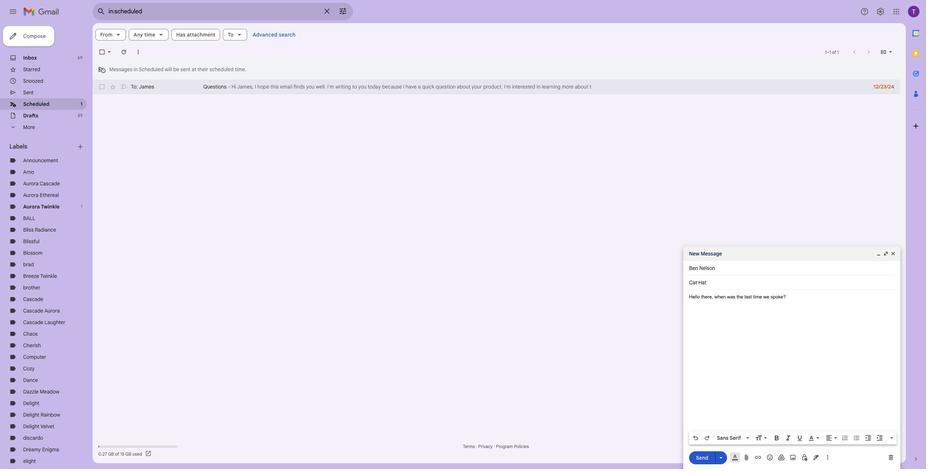 Task type: vqa. For each thing, say whether or not it's contained in the screenshot.
Lott
no



Task type: describe. For each thing, give the bounding box(es) containing it.
cascade up ethereal
[[40, 181, 60, 187]]

this
[[271, 84, 279, 90]]

2 about from the left
[[575, 84, 588, 90]]

hope
[[257, 84, 269, 90]]

last
[[829, 444, 838, 450]]

program policies link
[[496, 444, 529, 450]]

message
[[701, 251, 722, 257]]

formatting options toolbar
[[689, 432, 897, 445]]

italic ‪(⌘i)‬ image
[[785, 435, 792, 442]]

has attachment
[[176, 31, 215, 38]]

1 horizontal spatial of
[[832, 49, 836, 55]]

redo ‪(⌘y)‬ image
[[704, 435, 711, 442]]

insert emoji ‪(⌘⇧2)‬ image
[[766, 454, 774, 462]]

12/23/24
[[874, 84, 894, 90]]

-
[[228, 84, 230, 90]]

laughter
[[45, 320, 65, 326]]

scheduled inside labels navigation
[[23, 101, 49, 107]]

2 you from the left
[[358, 84, 367, 90]]

advanced search
[[253, 31, 296, 38]]

dance
[[23, 377, 38, 384]]

breeze twinkle
[[23, 273, 57, 280]]

sans serif
[[717, 435, 741, 442]]

pop out image
[[883, 251, 889, 257]]

breeze
[[23, 273, 39, 280]]

main menu image
[[9, 7, 17, 16]]

undo ‪(⌘z)‬ image
[[692, 435, 699, 442]]

aurora ethereal
[[23, 192, 59, 199]]

blissful
[[23, 238, 40, 245]]

well.
[[316, 84, 326, 90]]

new message dialog
[[684, 247, 901, 470]]

hello there, when was the last time we spoke?
[[689, 295, 786, 300]]

ago
[[886, 444, 894, 450]]

aurora twinkle
[[23, 204, 60, 210]]

toggle confidential mode image
[[801, 454, 808, 462]]

inbox link
[[23, 55, 37, 61]]

–
[[827, 49, 830, 55]]

numbered list ‪(⌘⇧7)‬ image
[[842, 435, 849, 442]]

hello
[[689, 295, 700, 300]]

terms link
[[463, 444, 475, 450]]

delight for delight link
[[23, 401, 39, 407]]

sans serif option
[[716, 435, 745, 442]]

compose button
[[3, 26, 54, 46]]

dreamy enigma
[[23, 447, 59, 453]]

1 about from the left
[[457, 84, 471, 90]]

2 i from the left
[[403, 84, 405, 90]]

delight for delight rainbow
[[23, 412, 39, 419]]

attach files image
[[743, 454, 750, 462]]

minimize image
[[876, 251, 882, 257]]

aurora up laughter at left bottom
[[44, 308, 60, 314]]

dreamy
[[23, 447, 41, 453]]

because
[[382, 84, 402, 90]]

to button
[[223, 29, 247, 41]]

1 gb from the left
[[108, 452, 114, 457]]

we
[[764, 295, 770, 300]]

has
[[176, 31, 186, 38]]

sent
[[180, 66, 190, 73]]

details link
[[880, 452, 894, 457]]

new
[[689, 251, 700, 257]]

elight link
[[23, 458, 36, 465]]

cascade laughter link
[[23, 320, 65, 326]]

chaos link
[[23, 331, 38, 338]]

toggle split pane mode image
[[880, 48, 887, 56]]

attachment
[[187, 31, 215, 38]]

terms · privacy · program policies
[[463, 444, 529, 450]]

spoke?
[[771, 295, 786, 300]]

policies
[[514, 444, 529, 450]]

advanced search options image
[[336, 4, 350, 18]]

ben
[[689, 265, 698, 272]]

bulleted list ‪(⌘⇧8)‬ image
[[853, 435, 860, 442]]

aurora for aurora cascade
[[23, 181, 39, 187]]

dazzle meadow link
[[23, 389, 59, 395]]

discardo
[[23, 435, 43, 442]]

aurora ethereal link
[[23, 192, 59, 199]]

cherish link
[[23, 343, 41, 349]]

aurora cascade
[[23, 181, 60, 187]]

interested
[[512, 84, 535, 90]]

hi
[[232, 84, 236, 90]]

james,
[[237, 84, 254, 90]]

brother link
[[23, 285, 40, 291]]

james
[[139, 84, 154, 90]]

product.
[[483, 84, 503, 90]]

underline ‪(⌘u)‬ image
[[796, 435, 804, 443]]

more
[[562, 84, 574, 90]]

your
[[472, 84, 482, 90]]

2 · from the left
[[494, 444, 495, 450]]

main content containing from
[[93, 23, 906, 464]]

Message Body text field
[[689, 294, 895, 430]]

to
[[228, 31, 234, 38]]

more image
[[135, 48, 142, 56]]

details
[[880, 452, 894, 457]]

2 gb from the left
[[125, 452, 131, 457]]

Search mail text field
[[109, 8, 318, 15]]

cascade for cascade link on the bottom left
[[23, 296, 43, 303]]

has attachment button
[[172, 29, 220, 41]]

of inside footer
[[115, 452, 119, 457]]

support image
[[860, 7, 869, 16]]

computer
[[23, 354, 46, 361]]

labels heading
[[9, 143, 77, 151]]

any
[[134, 31, 143, 38]]

rainbow
[[41, 412, 60, 419]]

t
[[590, 84, 592, 90]]

program
[[496, 444, 513, 450]]

dazzle
[[23, 389, 39, 395]]

1 i from the left
[[255, 84, 256, 90]]

indent more ‪(⌘])‬ image
[[876, 435, 884, 442]]

privacy link
[[478, 444, 493, 450]]

2 i'm from the left
[[504, 84, 511, 90]]

serif
[[730, 435, 741, 442]]

0 horizontal spatial in
[[134, 66, 138, 73]]

bliss
[[23, 227, 34, 233]]

more options image
[[826, 454, 830, 462]]

time inside any time popup button
[[144, 31, 155, 38]]

last
[[745, 295, 752, 300]]

account
[[839, 444, 855, 450]]

activity:
[[856, 444, 871, 450]]

dance link
[[23, 377, 38, 384]]

cascade aurora
[[23, 308, 60, 314]]

there,
[[701, 295, 713, 300]]

refresh image
[[120, 48, 127, 56]]

1 – 1 of 1
[[825, 49, 839, 55]]



Task type: locate. For each thing, give the bounding box(es) containing it.
insert link ‪(⌘k)‬ image
[[755, 454, 762, 462]]

1 horizontal spatial about
[[575, 84, 588, 90]]

of right –
[[832, 49, 836, 55]]

ben nelson
[[689, 265, 715, 272]]

discard draft ‪(⌘⇧d)‬ image
[[888, 454, 895, 462]]

scheduled
[[139, 66, 163, 73], [23, 101, 49, 107]]

meadow
[[40, 389, 59, 395]]

indent less ‪(⌘[)‬ image
[[865, 435, 872, 442]]

delight down dazzle
[[23, 401, 39, 407]]

questions
[[203, 84, 227, 90]]

i left have
[[403, 84, 405, 90]]

when
[[715, 295, 726, 300]]

send button
[[689, 452, 715, 465]]

2
[[872, 444, 875, 450]]

arno
[[23, 169, 34, 175]]

sent
[[23, 89, 34, 96]]

cascade for cascade aurora
[[23, 308, 43, 314]]

new message
[[689, 251, 722, 257]]

cascade up chaos
[[23, 320, 43, 326]]

velvet
[[40, 424, 54, 430]]

aurora up ball
[[23, 204, 40, 210]]

compose
[[23, 33, 46, 39]]

settings image
[[876, 7, 885, 16]]

i
[[255, 84, 256, 90], [403, 84, 405, 90]]

·
[[476, 444, 477, 450], [494, 444, 495, 450]]

drafts
[[23, 113, 38, 119]]

delight down delight link
[[23, 412, 39, 419]]

email
[[280, 84, 292, 90]]

gb right 15
[[125, 452, 131, 457]]

0 vertical spatial delight
[[23, 401, 39, 407]]

delight velvet
[[23, 424, 54, 430]]

0 vertical spatial time
[[144, 31, 155, 38]]

ball
[[23, 215, 35, 222]]

gmail image
[[23, 4, 63, 19]]

1 vertical spatial delight
[[23, 412, 39, 419]]

delight link
[[23, 401, 39, 407]]

footer
[[93, 444, 900, 458]]

drafts link
[[23, 113, 38, 119]]

0 horizontal spatial about
[[457, 84, 471, 90]]

cascade down cascade link on the bottom left
[[23, 308, 43, 314]]

3 delight from the top
[[23, 424, 39, 430]]

Subject field
[[689, 279, 895, 287]]

more formatting options image
[[888, 435, 896, 442]]

1 horizontal spatial gb
[[125, 452, 131, 457]]

radiance
[[35, 227, 56, 233]]

1 horizontal spatial scheduled
[[139, 66, 163, 73]]

used
[[132, 452, 142, 457]]

aurora up aurora twinkle link
[[23, 192, 39, 199]]

bliss radiance
[[23, 227, 56, 233]]

advanced
[[253, 31, 278, 38]]

aurora for aurora twinkle
[[23, 204, 40, 210]]

0.27
[[98, 452, 107, 457]]

computer link
[[23, 354, 46, 361]]

brad
[[23, 262, 34, 268]]

announcement
[[23, 157, 58, 164]]

twinkle right breeze
[[40, 273, 57, 280]]

bold ‪(⌘b)‬ image
[[773, 435, 780, 442]]

labels navigation
[[0, 23, 93, 470]]

main content
[[93, 23, 906, 464]]

cozy
[[23, 366, 35, 372]]

from
[[100, 31, 113, 38]]

will
[[165, 66, 172, 73]]

1 horizontal spatial i'm
[[504, 84, 511, 90]]

to: james
[[131, 84, 154, 90]]

scheduled left the 'will'
[[139, 66, 163, 73]]

blossom
[[23, 250, 43, 257]]

send
[[696, 455, 708, 462]]

twinkle down ethereal
[[41, 204, 60, 210]]

insert files using drive image
[[778, 454, 785, 462]]

0 vertical spatial in
[[134, 66, 138, 73]]

of left 15
[[115, 452, 119, 457]]

1 horizontal spatial ·
[[494, 444, 495, 450]]

days
[[876, 444, 885, 450]]

1 · from the left
[[476, 444, 477, 450]]

1 vertical spatial time
[[753, 295, 762, 300]]

search
[[279, 31, 296, 38]]

brad link
[[23, 262, 34, 268]]

insert signature image
[[813, 454, 820, 462]]

about left your
[[457, 84, 471, 90]]

aurora for aurora ethereal
[[23, 192, 39, 199]]

0 horizontal spatial time
[[144, 31, 155, 38]]

ethereal
[[40, 192, 59, 199]]

more send options image
[[718, 455, 725, 462]]

row inside main content
[[93, 80, 900, 94]]

1 horizontal spatial in
[[537, 84, 541, 90]]

chaos
[[23, 331, 38, 338]]

in left learning
[[537, 84, 541, 90]]

1 delight from the top
[[23, 401, 39, 407]]

breeze twinkle link
[[23, 273, 57, 280]]

row containing to:
[[93, 80, 900, 94]]

insert photo image
[[790, 454, 797, 462]]

sent link
[[23, 89, 34, 96]]

0.27 gb of 15 gb used
[[98, 452, 142, 457]]

1 i'm from the left
[[327, 84, 334, 90]]

0 vertical spatial of
[[832, 49, 836, 55]]

cascade laughter
[[23, 320, 65, 326]]

to
[[352, 84, 357, 90]]

in right messages in the top left of the page
[[134, 66, 138, 73]]

0 vertical spatial scheduled
[[139, 66, 163, 73]]

aurora down arno link
[[23, 181, 39, 187]]

to:
[[131, 84, 138, 90]]

close image
[[890, 251, 896, 257]]

0 horizontal spatial ·
[[476, 444, 477, 450]]

cascade for cascade laughter
[[23, 320, 43, 326]]

terms
[[463, 444, 475, 450]]

· right terms link
[[476, 444, 477, 450]]

discardo link
[[23, 435, 43, 442]]

49
[[78, 113, 82, 118]]

clear search image
[[320, 4, 334, 18]]

time.
[[235, 66, 246, 73]]

of
[[832, 49, 836, 55], [115, 452, 119, 457]]

about left t
[[575, 84, 588, 90]]

i'm right the product.
[[504, 84, 511, 90]]

sans
[[717, 435, 729, 442]]

1 horizontal spatial i
[[403, 84, 405, 90]]

time inside 'hello there, when was the last time we spoke?' text field
[[753, 295, 762, 300]]

None checkbox
[[98, 48, 106, 56], [98, 83, 106, 90], [98, 48, 106, 56], [98, 83, 106, 90]]

labels
[[9, 143, 27, 151]]

cascade down "brother" link
[[23, 296, 43, 303]]

time right any
[[144, 31, 155, 38]]

0 horizontal spatial you
[[306, 84, 315, 90]]

the
[[737, 295, 743, 300]]

footer containing terms
[[93, 444, 900, 458]]

0 vertical spatial twinkle
[[41, 204, 60, 210]]

0 horizontal spatial gb
[[108, 452, 114, 457]]

None search field
[[93, 3, 353, 20]]

privacy
[[478, 444, 493, 450]]

snoozed
[[23, 78, 43, 84]]

have
[[406, 84, 417, 90]]

twinkle for breeze twinkle
[[40, 273, 57, 280]]

1 horizontal spatial time
[[753, 295, 762, 300]]

i left hope
[[255, 84, 256, 90]]

you right to
[[358, 84, 367, 90]]

0 horizontal spatial i'm
[[327, 84, 334, 90]]

any time button
[[129, 29, 169, 41]]

messages in scheduled will be sent at their scheduled time.
[[109, 66, 246, 73]]

time left we
[[753, 295, 762, 300]]

starred
[[23, 66, 40, 73]]

aurora
[[23, 181, 39, 187], [23, 192, 39, 199], [23, 204, 40, 210], [44, 308, 60, 314]]

i'm right well.
[[327, 84, 334, 90]]

0 horizontal spatial scheduled
[[23, 101, 49, 107]]

aurora twinkle link
[[23, 204, 60, 210]]

2 delight from the top
[[23, 412, 39, 419]]

2 vertical spatial delight
[[23, 424, 39, 430]]

aurora cascade link
[[23, 181, 60, 187]]

a
[[418, 84, 421, 90]]

starred link
[[23, 66, 40, 73]]

delight rainbow link
[[23, 412, 60, 419]]

1 horizontal spatial you
[[358, 84, 367, 90]]

gb right 0.27
[[108, 452, 114, 457]]

you left well.
[[306, 84, 315, 90]]

quick
[[422, 84, 434, 90]]

snoozed link
[[23, 78, 43, 84]]

15
[[120, 452, 124, 457]]

0 horizontal spatial of
[[115, 452, 119, 457]]

twinkle for aurora twinkle
[[41, 204, 60, 210]]

1 vertical spatial in
[[537, 84, 541, 90]]

· right privacy
[[494, 444, 495, 450]]

1 you from the left
[[306, 84, 315, 90]]

twinkle
[[41, 204, 60, 210], [40, 273, 57, 280]]

1 vertical spatial of
[[115, 452, 119, 457]]

from button
[[96, 29, 126, 41]]

delight for delight velvet
[[23, 424, 39, 430]]

search mail image
[[95, 5, 108, 18]]

1 vertical spatial twinkle
[[40, 273, 57, 280]]

delight up discardo link
[[23, 424, 39, 430]]

1 vertical spatial scheduled
[[23, 101, 49, 107]]

inbox
[[23, 55, 37, 61]]

0 horizontal spatial i
[[255, 84, 256, 90]]

scheduled up drafts
[[23, 101, 49, 107]]

follow link to manage storage image
[[145, 451, 152, 458]]

cherish
[[23, 343, 41, 349]]

row
[[93, 80, 900, 94]]

tab list
[[906, 23, 926, 444]]

69
[[78, 55, 82, 60]]



